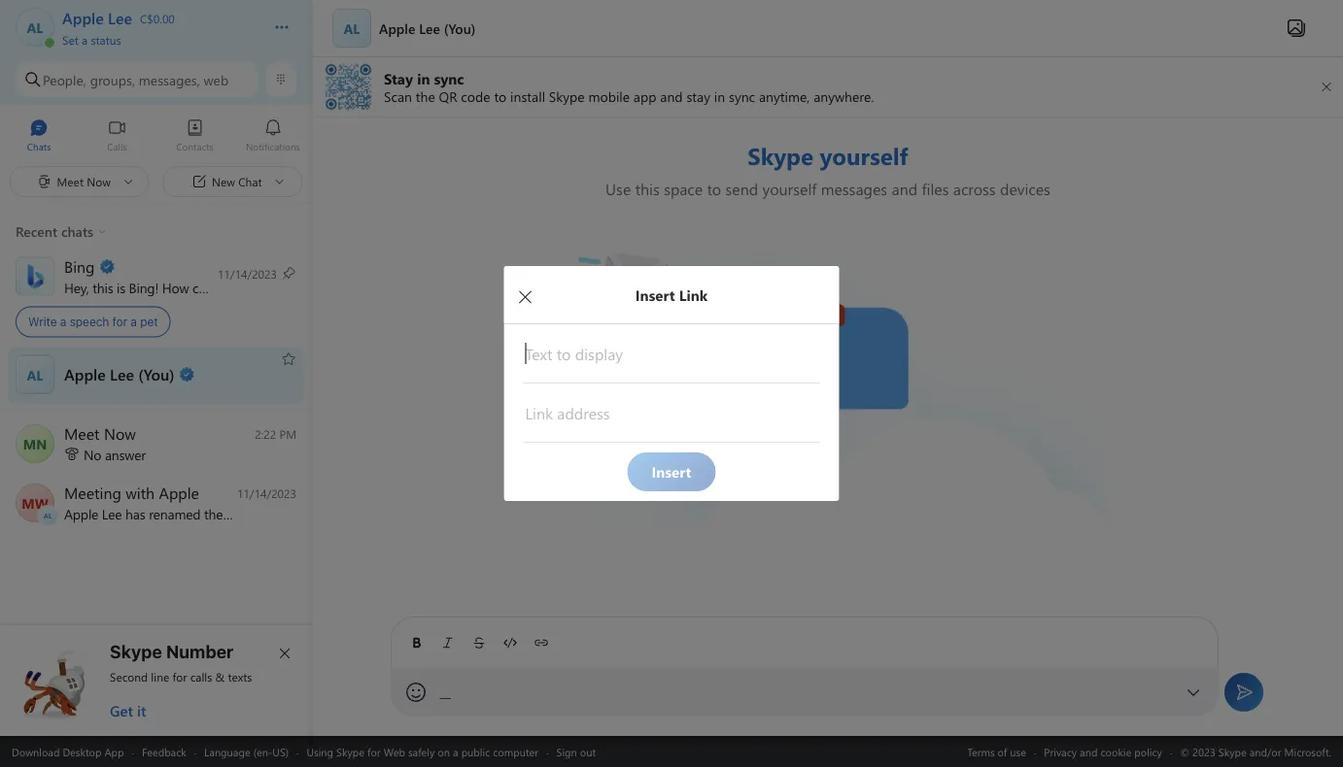 Task type: vqa. For each thing, say whether or not it's contained in the screenshot.
enabled
no



Task type: locate. For each thing, give the bounding box(es) containing it.
write a speech for a pet
[[28, 315, 158, 329]]

and
[[1080, 745, 1098, 759]]

privacy
[[1044, 745, 1077, 759]]

line
[[151, 670, 169, 685]]

a right the write
[[60, 315, 66, 329]]

(en-
[[253, 745, 272, 759]]

second
[[110, 670, 148, 685]]

set a status
[[62, 32, 121, 47]]

for left web on the bottom of the page
[[367, 745, 381, 759]]

0 vertical spatial for
[[112, 315, 127, 329]]

Text to display text field
[[523, 325, 820, 383]]

write
[[28, 315, 57, 329]]

sign out link
[[556, 745, 596, 759]]

terms of use
[[967, 745, 1026, 759]]

this
[[93, 279, 113, 297]]

skype up second
[[110, 641, 162, 662]]

0 vertical spatial skype
[[110, 641, 162, 662]]

tab list
[[0, 110, 312, 163]]

out
[[580, 745, 596, 759]]

number
[[166, 641, 233, 662]]

a right the set
[[82, 32, 88, 47]]

of
[[998, 745, 1007, 759]]

it
[[137, 702, 146, 721]]

no answer button
[[0, 417, 312, 474]]

status
[[91, 32, 121, 47]]

privacy and cookie policy link
[[1044, 745, 1162, 759]]

terms
[[967, 745, 995, 759]]

for
[[112, 315, 127, 329], [173, 670, 187, 685], [367, 745, 381, 759]]

1 vertical spatial for
[[173, 670, 187, 685]]

answer
[[105, 446, 146, 464]]

i
[[216, 279, 220, 297]]

for inside skype number element
[[173, 670, 187, 685]]

1 horizontal spatial for
[[173, 670, 187, 685]]

on
[[438, 745, 450, 759]]

calls
[[190, 670, 212, 685]]

how
[[162, 279, 189, 297]]

desktop
[[63, 745, 102, 759]]

2 vertical spatial for
[[367, 745, 381, 759]]

messages,
[[139, 71, 200, 89]]

a
[[82, 32, 88, 47], [60, 315, 66, 329], [131, 315, 137, 329], [453, 745, 458, 759]]

hey,
[[64, 279, 89, 297]]

language
[[204, 745, 250, 759]]

using skype for web safely on a public computer link
[[307, 745, 539, 759]]

Type a message text field
[[440, 683, 1170, 701]]

skype
[[110, 641, 162, 662], [336, 745, 364, 759]]

sign out
[[556, 745, 596, 759]]

2 horizontal spatial for
[[367, 745, 381, 759]]

skype right using
[[336, 745, 364, 759]]

dialog dialog
[[504, 266, 839, 501]]

download desktop app link
[[12, 745, 124, 759]]

1 vertical spatial skype
[[336, 745, 364, 759]]

a left pet
[[131, 315, 137, 329]]

0 horizontal spatial for
[[112, 315, 127, 329]]

1 horizontal spatial skype
[[336, 745, 364, 759]]

use
[[1010, 745, 1026, 759]]

for left pet
[[112, 315, 127, 329]]

a right on
[[453, 745, 458, 759]]

cookie
[[1101, 745, 1131, 759]]

language (en-us)
[[204, 745, 289, 759]]

for right line
[[173, 670, 187, 685]]



Task type: describe. For each thing, give the bounding box(es) containing it.
sign
[[556, 745, 577, 759]]

safely
[[408, 745, 435, 759]]

a inside button
[[82, 32, 88, 47]]

today?
[[277, 279, 316, 297]]

texts
[[228, 670, 252, 685]]

no answer
[[84, 446, 146, 464]]

speech
[[70, 315, 109, 329]]

no
[[84, 446, 101, 464]]

web
[[384, 745, 405, 759]]

policy
[[1134, 745, 1162, 759]]

using skype for web safely on a public computer
[[307, 745, 539, 759]]

pet
[[140, 315, 158, 329]]

set
[[62, 32, 78, 47]]

computer
[[493, 745, 539, 759]]

for for second line for calls & texts
[[173, 670, 187, 685]]

us)
[[272, 745, 289, 759]]

people, groups, messages, web button
[[16, 62, 258, 97]]

privacy and cookie policy
[[1044, 745, 1162, 759]]

feedback link
[[142, 745, 186, 759]]

Link address text field
[[523, 384, 820, 442]]

__
[[440, 683, 451, 701]]

app
[[104, 745, 124, 759]]

download desktop app
[[12, 745, 124, 759]]

for for using skype for web safely on a public computer
[[367, 745, 381, 759]]

people,
[[43, 71, 86, 89]]

bing
[[129, 279, 155, 297]]

hey, this is bing ! how can i help you today?
[[64, 279, 319, 297]]

terms of use link
[[967, 745, 1026, 759]]

second line for calls & texts
[[110, 670, 252, 685]]

can
[[193, 279, 213, 297]]

you
[[252, 279, 274, 297]]

skype number element
[[17, 641, 296, 721]]

public
[[461, 745, 490, 759]]

!
[[155, 279, 159, 297]]

get
[[110, 702, 133, 721]]

&
[[215, 670, 225, 685]]

download
[[12, 745, 60, 759]]

set a status button
[[62, 27, 255, 47]]

is
[[117, 279, 125, 297]]

groups,
[[90, 71, 135, 89]]

feedback
[[142, 745, 186, 759]]

help
[[223, 279, 249, 297]]

web
[[204, 71, 228, 89]]

using
[[307, 745, 333, 759]]

0 horizontal spatial skype
[[110, 641, 162, 662]]

language (en-us) link
[[204, 745, 289, 759]]

skype number
[[110, 641, 233, 662]]

people, groups, messages, web
[[43, 71, 228, 89]]

get it
[[110, 702, 146, 721]]



